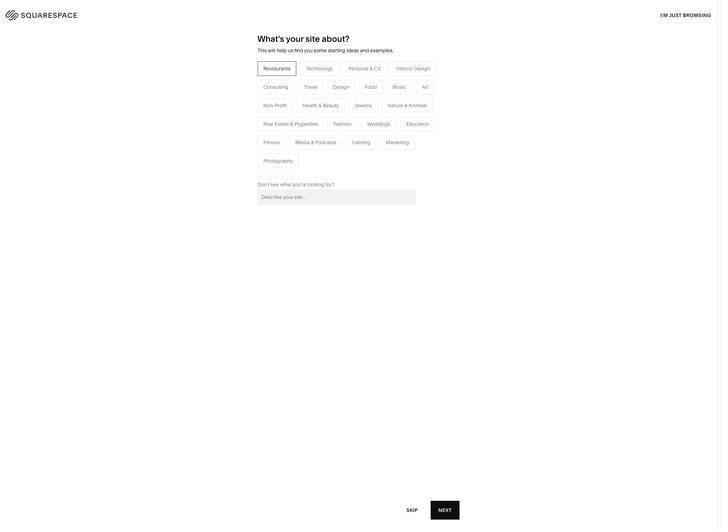 Task type: vqa. For each thing, say whether or not it's contained in the screenshot.
Gaming on the top of the page
yes



Task type: describe. For each thing, give the bounding box(es) containing it.
1 vertical spatial restaurants
[[279, 107, 306, 114]]

home & decor
[[352, 97, 386, 103]]

decor
[[372, 97, 386, 103]]

properties inside option
[[295, 121, 318, 127]]

Travel radio
[[298, 80, 324, 94]]

Design radio
[[327, 80, 355, 94]]

you
[[305, 47, 313, 54]]

fitness inside option
[[264, 139, 280, 146]]

Fitness radio
[[258, 135, 286, 150]]

media inside radio
[[296, 139, 310, 146]]

media & podcasts link
[[279, 118, 327, 124]]

education
[[407, 121, 430, 127]]

0 horizontal spatial media
[[279, 118, 293, 124]]

Music radio
[[387, 80, 413, 94]]

what's
[[258, 34, 285, 44]]

0 horizontal spatial nature
[[352, 107, 368, 114]]

travel inside option
[[304, 84, 318, 90]]

see
[[271, 181, 279, 188]]

skip
[[407, 507, 418, 514]]

Photography radio
[[258, 154, 299, 168]]

log             in
[[691, 11, 709, 17]]

jewelry
[[355, 102, 372, 109]]

music
[[393, 84, 407, 90]]

travel link
[[279, 97, 299, 103]]

& down weddings link
[[305, 149, 308, 155]]

ideas
[[347, 47, 359, 54]]

Real Estate & Properties radio
[[258, 117, 324, 131]]

next button
[[431, 501, 460, 520]]

1 vertical spatial properties
[[310, 149, 333, 155]]

Nature & Animals radio
[[382, 98, 433, 113]]

community & non-profits link
[[205, 128, 270, 134]]

1 horizontal spatial real
[[279, 149, 289, 155]]

community
[[205, 128, 232, 134]]

what's your site about? this will help us find you some starting ideas and examples.
[[258, 34, 394, 54]]

& up events link
[[290, 121, 293, 127]]

and
[[360, 47, 369, 54]]

& inside radio
[[311, 139, 314, 146]]

gaming
[[352, 139, 371, 146]]

some
[[314, 47, 327, 54]]

interior
[[397, 65, 413, 72]]

design inside option
[[333, 84, 350, 90]]

Technology radio
[[300, 61, 339, 76]]

i'm
[[661, 12, 669, 18]]

design inside option
[[414, 65, 431, 72]]

& down restaurants link
[[294, 118, 297, 124]]

restaurants link
[[279, 107, 313, 114]]

Non-Profit radio
[[258, 98, 293, 113]]

fitness link
[[352, 118, 375, 124]]

1 vertical spatial estate
[[290, 149, 304, 155]]

site
[[306, 34, 320, 44]]

i'm just browsing link
[[661, 6, 712, 25]]

squarespace logo image
[[14, 8, 91, 20]]

Don't see what you're looking for? field
[[258, 190, 416, 205]]

& inside radio
[[319, 102, 322, 109]]

0 vertical spatial podcasts
[[299, 118, 320, 124]]

squarespace logo link
[[14, 8, 153, 20]]

events link
[[279, 128, 301, 134]]

Interior Design radio
[[391, 61, 436, 76]]

you're
[[292, 181, 307, 188]]



Task type: locate. For each thing, give the bounding box(es) containing it.
nature & animals inside option
[[388, 102, 428, 109]]

Consulting radio
[[258, 80, 294, 94]]

0 vertical spatial design
[[414, 65, 431, 72]]

1 horizontal spatial weddings
[[368, 121, 391, 127]]

1 horizontal spatial animals
[[409, 102, 428, 109]]

profit
[[275, 102, 287, 109]]

help
[[277, 47, 287, 54]]

& down music
[[405, 102, 408, 109]]

home & decor link
[[352, 97, 393, 103]]

nature & animals down music
[[388, 102, 428, 109]]

estate down weddings link
[[290, 149, 304, 155]]

marketing
[[386, 139, 409, 146]]

your
[[286, 34, 304, 44]]

beauty
[[323, 102, 339, 109]]

log             in link
[[691, 11, 709, 17]]

0 horizontal spatial non-
[[237, 128, 249, 134]]

& inside option
[[370, 65, 373, 72]]

properties
[[295, 121, 318, 127], [310, 149, 333, 155]]

nature
[[388, 102, 404, 109], [352, 107, 368, 114]]

weddings
[[368, 121, 391, 127], [279, 139, 302, 145]]

1 vertical spatial design
[[333, 84, 350, 90]]

media up events
[[279, 118, 293, 124]]

1 horizontal spatial design
[[414, 65, 431, 72]]

1 vertical spatial travel
[[279, 97, 292, 103]]

1 horizontal spatial estate
[[290, 149, 304, 155]]

profits
[[249, 128, 263, 134]]

0 horizontal spatial weddings
[[279, 139, 302, 145]]

food
[[365, 84, 377, 90]]

real estate & properties inside real estate & properties option
[[264, 121, 318, 127]]

real
[[264, 121, 274, 127], [279, 149, 289, 155]]

find
[[295, 47, 303, 54]]

don't
[[258, 181, 270, 188]]

1 vertical spatial media & podcasts
[[296, 139, 337, 146]]

podcasts up real estate & properties link
[[316, 139, 337, 146]]

media & podcasts
[[279, 118, 320, 124], [296, 139, 337, 146]]

Marketing radio
[[380, 135, 415, 150]]

fitness
[[352, 118, 368, 124], [264, 139, 280, 146]]

Weddings radio
[[362, 117, 397, 131]]

Media & Podcasts radio
[[290, 135, 343, 150]]

estate up events
[[275, 121, 289, 127]]

1 horizontal spatial travel
[[304, 84, 318, 90]]

Personal & CV radio
[[343, 61, 387, 76]]

real estate & properties down weddings link
[[279, 149, 333, 155]]

design up beauty
[[333, 84, 350, 90]]

fashion
[[334, 121, 352, 127]]

1 vertical spatial media
[[296, 139, 310, 146]]

travel up health
[[304, 84, 318, 90]]

home
[[352, 97, 366, 103]]

nature & animals down home & decor link
[[352, 107, 392, 114]]

restaurants down travel link at the top left
[[279, 107, 306, 114]]

fitness down the jewelry
[[352, 118, 368, 124]]

real estate & properties up events link
[[264, 121, 318, 127]]

0 vertical spatial media & podcasts
[[279, 118, 320, 124]]

Jewelry radio
[[349, 98, 378, 113]]

restaurants
[[264, 65, 291, 72], [279, 107, 306, 114]]

non-
[[264, 102, 275, 109], [237, 128, 249, 134]]

0 horizontal spatial design
[[333, 84, 350, 90]]

weddings down events link
[[279, 139, 302, 145]]

Art radio
[[416, 80, 435, 94]]

& right community
[[233, 128, 236, 134]]

real up fitness option
[[264, 121, 274, 127]]

0 vertical spatial real estate & properties
[[264, 121, 318, 127]]

& right health
[[319, 102, 322, 109]]

fitness down events
[[264, 139, 280, 146]]

0 vertical spatial media
[[279, 118, 293, 124]]

media up real estate & properties link
[[296, 139, 310, 146]]

properties up looking
[[310, 149, 333, 155]]

animals up education
[[409, 102, 428, 109]]

consulting
[[264, 84, 289, 90]]

0 vertical spatial travel
[[304, 84, 318, 90]]

podcasts
[[299, 118, 320, 124], [316, 139, 337, 146]]

restaurants inside option
[[264, 65, 291, 72]]

0 vertical spatial estate
[[275, 121, 289, 127]]

health & beauty
[[303, 102, 339, 109]]

1 vertical spatial fitness
[[264, 139, 280, 146]]

1 horizontal spatial nature
[[388, 102, 404, 109]]

design right interior
[[414, 65, 431, 72]]

real estate & properties
[[264, 121, 318, 127], [279, 149, 333, 155]]

photography
[[264, 158, 293, 164]]

properties down restaurants link
[[295, 121, 318, 127]]

1 horizontal spatial media
[[296, 139, 310, 146]]

nature inside nature & animals option
[[388, 102, 404, 109]]

examples.
[[370, 47, 394, 54]]

what
[[280, 181, 291, 188]]

media & podcasts down restaurants link
[[279, 118, 320, 124]]

weddings inside option
[[368, 121, 391, 127]]

0 horizontal spatial animals
[[373, 107, 392, 114]]

0 vertical spatial properties
[[295, 121, 318, 127]]

real inside option
[[264, 121, 274, 127]]

podcasts down health
[[299, 118, 320, 124]]

technology
[[306, 65, 333, 72]]

cv
[[374, 65, 381, 72]]

0 vertical spatial real
[[264, 121, 274, 127]]

& right home
[[367, 97, 371, 103]]

events
[[279, 128, 294, 134]]

interior design
[[397, 65, 431, 72]]

art
[[422, 84, 429, 90]]

non-profit
[[264, 102, 287, 109]]

media & podcasts inside radio
[[296, 139, 337, 146]]

1 vertical spatial real
[[279, 149, 289, 155]]

0 vertical spatial fitness
[[352, 118, 368, 124]]

Fashion radio
[[328, 117, 358, 131]]

browsing
[[684, 12, 712, 18]]

travel
[[304, 84, 318, 90], [279, 97, 292, 103]]

Health & Beauty radio
[[297, 98, 345, 113]]

us
[[288, 47, 294, 54]]

skip button
[[399, 501, 426, 520]]

0 vertical spatial non-
[[264, 102, 275, 109]]

media
[[279, 118, 293, 124], [296, 139, 310, 146]]

animals
[[409, 102, 428, 109], [373, 107, 392, 114]]

1 vertical spatial non-
[[237, 128, 249, 134]]

podcasts inside radio
[[316, 139, 337, 146]]

0 vertical spatial restaurants
[[264, 65, 291, 72]]

0 horizontal spatial travel
[[279, 97, 292, 103]]

looking
[[308, 181, 325, 188]]

0 horizontal spatial fitness
[[264, 139, 280, 146]]

starting
[[328, 47, 346, 54]]

don't see what you're looking for?
[[258, 181, 334, 188]]

& up real estate & properties link
[[311, 139, 314, 146]]

i'm just browsing
[[661, 12, 712, 18]]

real up photography
[[279, 149, 289, 155]]

non- right community
[[237, 128, 249, 134]]

this
[[258, 47, 267, 54]]

about?
[[322, 34, 350, 44]]

personal & cv
[[349, 65, 381, 72]]

media & podcasts up real estate & properties link
[[296, 139, 337, 146]]

weddings down nature & animals "link"
[[368, 121, 391, 127]]

travel up restaurants link
[[279, 97, 292, 103]]

& down home & decor
[[369, 107, 372, 114]]

health
[[303, 102, 318, 109]]

personal
[[349, 65, 369, 72]]

0 horizontal spatial real
[[264, 121, 274, 127]]

animals inside option
[[409, 102, 428, 109]]

Gaming radio
[[346, 135, 377, 150]]

0 vertical spatial weddings
[[368, 121, 391, 127]]

1 vertical spatial weddings
[[279, 139, 302, 145]]

Education radio
[[401, 117, 436, 131]]

real estate & properties link
[[279, 149, 340, 155]]

nature & animals
[[388, 102, 428, 109], [352, 107, 392, 114]]

nature right decor
[[388, 102, 404, 109]]

for?
[[326, 181, 334, 188]]

log
[[691, 11, 702, 17]]

1 horizontal spatial fitness
[[352, 118, 368, 124]]

& left cv
[[370, 65, 373, 72]]

1 vertical spatial podcasts
[[316, 139, 337, 146]]

nature down home
[[352, 107, 368, 114]]

&
[[370, 65, 373, 72], [367, 97, 371, 103], [319, 102, 322, 109], [405, 102, 408, 109], [369, 107, 372, 114], [294, 118, 297, 124], [290, 121, 293, 127], [233, 128, 236, 134], [311, 139, 314, 146], [305, 149, 308, 155]]

just
[[670, 12, 682, 18]]

Restaurants radio
[[258, 61, 297, 76]]

1 horizontal spatial non-
[[264, 102, 275, 109]]

nature & animals link
[[352, 107, 399, 114]]

non- inside radio
[[264, 102, 275, 109]]

in
[[703, 11, 709, 17]]

estate
[[275, 121, 289, 127], [290, 149, 304, 155]]

non- down consulting
[[264, 102, 275, 109]]

design
[[414, 65, 431, 72], [333, 84, 350, 90]]

next
[[439, 507, 452, 514]]

will
[[268, 47, 276, 54]]

1 vertical spatial real estate & properties
[[279, 149, 333, 155]]

animals down decor
[[373, 107, 392, 114]]

community & non-profits
[[205, 128, 263, 134]]

estate inside option
[[275, 121, 289, 127]]

0 horizontal spatial estate
[[275, 121, 289, 127]]

weddings link
[[279, 139, 309, 145]]

restaurants up consulting
[[264, 65, 291, 72]]

Food radio
[[359, 80, 383, 94]]



